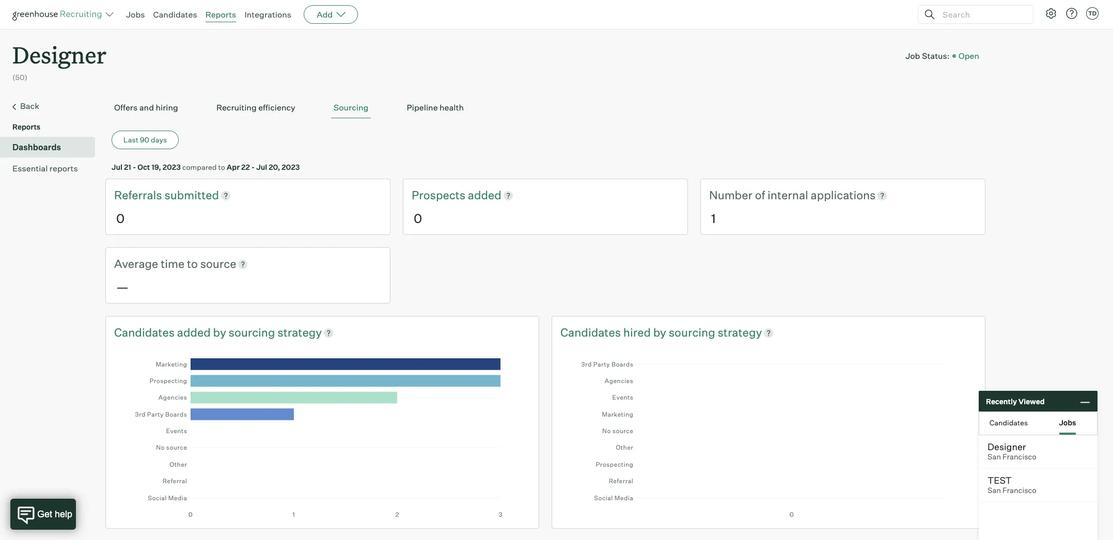 Task type: locate. For each thing, give the bounding box(es) containing it.
strategy for candidates added by sourcing
[[278, 325, 322, 339]]

pipeline health
[[407, 102, 464, 113]]

jul left 20, on the top of the page
[[256, 163, 267, 172]]

recently viewed
[[987, 397, 1045, 406]]

reports
[[206, 9, 236, 20], [12, 123, 40, 131]]

1 horizontal spatial added
[[468, 188, 502, 202]]

1 vertical spatial tab list
[[980, 412, 1098, 435]]

- right 22 at the left top of the page
[[252, 163, 255, 172]]

1 horizontal spatial jul
[[256, 163, 267, 172]]

0 down prospects link
[[414, 211, 422, 226]]

2 xychart image from the left
[[575, 351, 963, 519]]

2 san from the top
[[988, 486, 1002, 496]]

designer down 'greenhouse recruiting' image
[[12, 39, 107, 70]]

90
[[140, 136, 149, 144]]

apr
[[227, 163, 240, 172]]

referrals
[[114, 188, 165, 202]]

0 horizontal spatial 2023
[[163, 163, 181, 172]]

0 vertical spatial tab list
[[112, 97, 980, 118]]

last
[[124, 136, 138, 144]]

francisco for test
[[1003, 486, 1037, 496]]

designer for designer (50)
[[12, 39, 107, 70]]

1 horizontal spatial 2023
[[282, 163, 300, 172]]

1 horizontal spatial sourcing link
[[669, 325, 718, 341]]

offers
[[114, 102, 138, 113]]

0 horizontal spatial jobs
[[126, 9, 145, 20]]

1 sourcing link from the left
[[229, 325, 278, 341]]

designer inside designer san francisco
[[988, 441, 1027, 453]]

0 horizontal spatial sourcing link
[[229, 325, 278, 341]]

2 strategy link from the left
[[718, 325, 762, 341]]

1 horizontal spatial sourcing
[[669, 325, 716, 339]]

1 vertical spatial san
[[988, 486, 1002, 496]]

xychart image
[[129, 351, 516, 519], [575, 351, 963, 519]]

to
[[218, 163, 225, 172], [187, 257, 198, 271]]

by for added
[[213, 325, 226, 339]]

1 francisco from the top
[[1003, 453, 1037, 462]]

reports down back
[[12, 123, 40, 131]]

0 vertical spatial san
[[988, 453, 1002, 462]]

candidates hired by sourcing
[[561, 325, 718, 339]]

designer up test
[[988, 441, 1027, 453]]

strategy link for candidates hired by sourcing
[[718, 325, 762, 341]]

candidates
[[153, 9, 197, 20], [114, 325, 175, 339], [561, 325, 621, 339], [990, 418, 1029, 427]]

19,
[[152, 163, 161, 172]]

san for designer
[[988, 453, 1002, 462]]

2023 right the 19,
[[163, 163, 181, 172]]

1 strategy from the left
[[278, 325, 322, 339]]

added link
[[468, 188, 502, 204], [177, 325, 213, 341]]

tab list containing offers and hiring
[[112, 97, 980, 118]]

oct
[[138, 163, 150, 172]]

2 sourcing from the left
[[669, 325, 716, 339]]

designer link
[[12, 29, 107, 72]]

1 horizontal spatial to
[[218, 163, 225, 172]]

1 vertical spatial jobs
[[1060, 418, 1077, 427]]

compared
[[182, 163, 217, 172]]

0 vertical spatial added link
[[468, 188, 502, 204]]

to right time
[[187, 257, 198, 271]]

last 90 days
[[124, 136, 167, 144]]

0 horizontal spatial xychart image
[[129, 351, 516, 519]]

1 xychart image from the left
[[129, 351, 516, 519]]

back link
[[12, 100, 91, 113]]

0 vertical spatial designer
[[12, 39, 107, 70]]

san down designer san francisco
[[988, 486, 1002, 496]]

1
[[712, 211, 716, 226]]

recently
[[987, 397, 1018, 406]]

francisco inside test san francisco
[[1003, 486, 1037, 496]]

2 by link from the left
[[654, 325, 669, 341]]

xychart image for candidates added by sourcing
[[129, 351, 516, 519]]

san inside test san francisco
[[988, 486, 1002, 496]]

reports link
[[206, 9, 236, 20]]

referrals link
[[114, 188, 165, 204]]

1 vertical spatial added link
[[177, 325, 213, 341]]

sourcing link
[[229, 325, 278, 341], [669, 325, 718, 341]]

jobs
[[126, 9, 145, 20], [1060, 418, 1077, 427]]

strategy
[[278, 325, 322, 339], [718, 325, 762, 339]]

0 horizontal spatial by
[[213, 325, 226, 339]]

add button
[[304, 5, 358, 24]]

1 horizontal spatial designer
[[988, 441, 1027, 453]]

jul
[[112, 163, 123, 172], [256, 163, 267, 172]]

2 strategy from the left
[[718, 325, 762, 339]]

2 0 from the left
[[414, 211, 422, 226]]

test
[[988, 475, 1012, 486]]

san
[[988, 453, 1002, 462], [988, 486, 1002, 496]]

tab list
[[112, 97, 980, 118], [980, 412, 1098, 435]]

job status:
[[906, 50, 950, 61]]

strategy link
[[278, 325, 322, 341], [718, 325, 762, 341]]

1 horizontal spatial -
[[252, 163, 255, 172]]

francisco inside designer san francisco
[[1003, 453, 1037, 462]]

- right '21'
[[133, 163, 136, 172]]

days
[[151, 136, 167, 144]]

0 horizontal spatial jul
[[112, 163, 123, 172]]

0 vertical spatial reports
[[206, 9, 236, 20]]

1 by link from the left
[[213, 325, 229, 341]]

francisco down designer san francisco
[[1003, 486, 1037, 496]]

designer san francisco
[[988, 441, 1037, 462]]

san up test
[[988, 453, 1002, 462]]

2 francisco from the top
[[1003, 486, 1037, 496]]

hired link
[[624, 325, 654, 341]]

add
[[317, 9, 333, 20]]

pipeline
[[407, 102, 438, 113]]

average
[[114, 257, 158, 271]]

0 horizontal spatial by link
[[213, 325, 229, 341]]

1 vertical spatial added
[[177, 325, 211, 339]]

added
[[468, 188, 502, 202], [177, 325, 211, 339]]

1 vertical spatial francisco
[[1003, 486, 1037, 496]]

1 0 from the left
[[116, 211, 125, 226]]

1 san from the top
[[988, 453, 1002, 462]]

jul 21 - oct 19, 2023 compared to apr 22 - jul 20, 2023
[[112, 163, 300, 172]]

sourcing
[[334, 102, 369, 113]]

2023
[[163, 163, 181, 172], [282, 163, 300, 172]]

sourcing link for candidates hired by sourcing
[[669, 325, 718, 341]]

td button
[[1087, 7, 1099, 20]]

sourcing
[[229, 325, 275, 339], [669, 325, 716, 339]]

2 sourcing link from the left
[[669, 325, 718, 341]]

1 horizontal spatial by
[[654, 325, 667, 339]]

candidates left hired on the right of the page
[[561, 325, 621, 339]]

dashboards link
[[12, 141, 91, 154]]

francisco
[[1003, 453, 1037, 462], [1003, 486, 1037, 496]]

by
[[213, 325, 226, 339], [654, 325, 667, 339]]

0 horizontal spatial sourcing
[[229, 325, 275, 339]]

san inside designer san francisco
[[988, 453, 1002, 462]]

2 by from the left
[[654, 325, 667, 339]]

1 vertical spatial to
[[187, 257, 198, 271]]

1 by from the left
[[213, 325, 226, 339]]

0 vertical spatial jobs
[[126, 9, 145, 20]]

jul left '21'
[[112, 163, 123, 172]]

td
[[1089, 10, 1097, 17]]

2023 right 20, on the top of the page
[[282, 163, 300, 172]]

1 strategy link from the left
[[278, 325, 322, 341]]

designer
[[12, 39, 107, 70], [988, 441, 1027, 453]]

0 vertical spatial francisco
[[1003, 453, 1037, 462]]

candidates link
[[153, 9, 197, 20], [114, 325, 177, 341], [561, 325, 624, 341]]

average time to
[[114, 257, 200, 271]]

1 vertical spatial reports
[[12, 123, 40, 131]]

22
[[241, 163, 250, 172]]

francisco up test san francisco
[[1003, 453, 1037, 462]]

1 vertical spatial designer
[[988, 441, 1027, 453]]

greenhouse recruiting image
[[12, 8, 105, 21]]

jobs link
[[126, 9, 145, 20]]

0
[[116, 211, 125, 226], [414, 211, 422, 226]]

by link
[[213, 325, 229, 341], [654, 325, 669, 341]]

1 horizontal spatial strategy link
[[718, 325, 762, 341]]

designer (50)
[[12, 39, 107, 82]]

candidates link for candidates hired by sourcing
[[561, 325, 624, 341]]

and
[[139, 102, 154, 113]]

0 horizontal spatial designer
[[12, 39, 107, 70]]

reports left integrations
[[206, 9, 236, 20]]

1 sourcing from the left
[[229, 325, 275, 339]]

0 horizontal spatial strategy
[[278, 325, 322, 339]]

1 horizontal spatial strategy
[[718, 325, 762, 339]]

Search text field
[[941, 7, 1024, 22]]

sourcing for candidates added by sourcing
[[229, 325, 275, 339]]

0 horizontal spatial to
[[187, 257, 198, 271]]

1 horizontal spatial 0
[[414, 211, 422, 226]]

strategy link for candidates added by sourcing
[[278, 325, 322, 341]]

submitted link
[[165, 188, 219, 204]]

sourcing button
[[331, 97, 371, 118]]

1 horizontal spatial by link
[[654, 325, 669, 341]]

0 down referrals 'link'
[[116, 211, 125, 226]]

0 horizontal spatial added link
[[177, 325, 213, 341]]

1 2023 from the left
[[163, 163, 181, 172]]

by for hired
[[654, 325, 667, 339]]

dashboards
[[12, 142, 61, 153]]

reports
[[50, 163, 78, 174]]

0 horizontal spatial 0
[[116, 211, 125, 226]]

0 horizontal spatial strategy link
[[278, 325, 322, 341]]

1 horizontal spatial xychart image
[[575, 351, 963, 519]]

0 horizontal spatial -
[[133, 163, 136, 172]]

2 - from the left
[[252, 163, 255, 172]]

strategy for candidates hired by sourcing
[[718, 325, 762, 339]]

to left the apr
[[218, 163, 225, 172]]

-
[[133, 163, 136, 172], [252, 163, 255, 172]]

hired
[[624, 325, 651, 339]]

integrations link
[[245, 9, 292, 20]]



Task type: describe. For each thing, give the bounding box(es) containing it.
submitted
[[165, 188, 219, 202]]

(50)
[[12, 73, 27, 82]]

last 90 days button
[[112, 131, 179, 149]]

1 horizontal spatial reports
[[206, 9, 236, 20]]

0 horizontal spatial added
[[177, 325, 211, 339]]

of
[[755, 188, 766, 202]]

candidates down recently viewed
[[990, 418, 1029, 427]]

number
[[710, 188, 753, 202]]

xychart image for candidates hired by sourcing
[[575, 351, 963, 519]]

by link for hired
[[654, 325, 669, 341]]

internal
[[768, 188, 809, 202]]

test san francisco
[[988, 475, 1037, 496]]

number of internal
[[710, 188, 811, 202]]

status:
[[923, 50, 950, 61]]

2 2023 from the left
[[282, 163, 300, 172]]

essential
[[12, 163, 48, 174]]

candidates down —
[[114, 325, 175, 339]]

efficiency
[[259, 102, 296, 113]]

2 jul from the left
[[256, 163, 267, 172]]

designer for designer san francisco
[[988, 441, 1027, 453]]

0 horizontal spatial reports
[[12, 123, 40, 131]]

—
[[116, 279, 129, 295]]

applications
[[811, 188, 876, 202]]

tab list containing candidates
[[980, 412, 1098, 435]]

time
[[161, 257, 185, 271]]

0 vertical spatial to
[[218, 163, 225, 172]]

job
[[906, 50, 921, 61]]

open
[[959, 50, 980, 61]]

1 jul from the left
[[112, 163, 123, 172]]

candidates added by sourcing
[[114, 325, 278, 339]]

source
[[200, 257, 236, 271]]

candidates link for candidates added by sourcing
[[114, 325, 177, 341]]

offers and hiring
[[114, 102, 178, 113]]

candidates right jobs link
[[153, 9, 197, 20]]

recruiting
[[216, 102, 257, 113]]

1 horizontal spatial jobs
[[1060, 418, 1077, 427]]

1 - from the left
[[133, 163, 136, 172]]

health
[[440, 102, 464, 113]]

prospects link
[[412, 188, 468, 204]]

20,
[[269, 163, 280, 172]]

francisco for designer
[[1003, 453, 1037, 462]]

essential reports link
[[12, 162, 91, 175]]

1 horizontal spatial added link
[[468, 188, 502, 204]]

by link for added
[[213, 325, 229, 341]]

essential reports
[[12, 163, 78, 174]]

td button
[[1085, 5, 1101, 22]]

san for test
[[988, 486, 1002, 496]]

configure image
[[1046, 7, 1058, 20]]

0 for prospects
[[414, 211, 422, 226]]

hiring
[[156, 102, 178, 113]]

pipeline health button
[[404, 97, 467, 118]]

viewed
[[1019, 397, 1045, 406]]

sourcing for candidates hired by sourcing
[[669, 325, 716, 339]]

recruiting efficiency button
[[214, 97, 298, 118]]

integrations
[[245, 9, 292, 20]]

offers and hiring button
[[112, 97, 181, 118]]

back
[[20, 101, 39, 111]]

21
[[124, 163, 131, 172]]

sourcing link for candidates added by sourcing
[[229, 325, 278, 341]]

0 for referrals
[[116, 211, 125, 226]]

prospects
[[412, 188, 468, 202]]

0 vertical spatial added
[[468, 188, 502, 202]]

recruiting efficiency
[[216, 102, 296, 113]]



Task type: vqa. For each thing, say whether or not it's contained in the screenshot.
Custom
no



